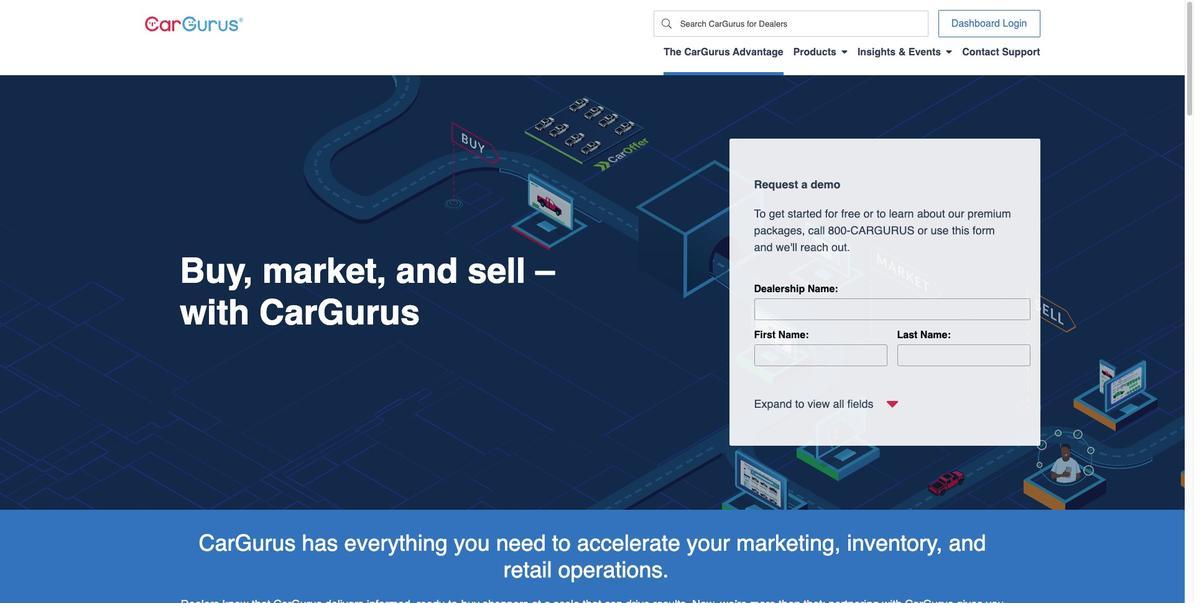 Task type: locate. For each thing, give the bounding box(es) containing it.
cargurus inside buy, market, and sell – with cargurus
[[259, 293, 420, 333]]

name:
[[808, 284, 839, 295], [779, 330, 809, 341], [921, 330, 951, 341]]

free
[[842, 207, 861, 221]]

the cargurus advantage
[[664, 47, 784, 58]]

0 vertical spatial to
[[877, 207, 886, 221]]

–
[[536, 252, 555, 291]]

you
[[454, 531, 490, 556]]

2 vertical spatial to
[[552, 531, 571, 556]]

form
[[973, 224, 995, 237]]

request
[[755, 178, 799, 191]]

cargurus logo link
[[145, 16, 243, 31]]

to up cargurus
[[877, 207, 886, 221]]

1 horizontal spatial or
[[918, 224, 928, 237]]

the cargurus advantage link
[[664, 47, 784, 65]]

name: right first
[[779, 330, 809, 341]]

1 vertical spatial or
[[918, 224, 928, 237]]

name: right last
[[921, 330, 951, 341]]

expand to view all fields
[[755, 398, 874, 411]]

name: down reach
[[808, 284, 839, 295]]

0 horizontal spatial to
[[552, 531, 571, 556]]

view
[[808, 398, 830, 411]]

cargurus has everything you need to accelerate your marketing, inventory, and retail operations.
[[199, 531, 987, 583]]

or right free
[[864, 207, 874, 221]]

dealership name:
[[755, 284, 839, 295]]

0 vertical spatial or
[[864, 207, 874, 221]]

Search CarGurus for Dealers search field
[[679, 12, 928, 36]]

fields
[[848, 398, 874, 411]]

or
[[864, 207, 874, 221], [918, 224, 928, 237]]

started
[[788, 207, 822, 221]]

demo
[[811, 178, 841, 191]]

1 vertical spatial cargurus
[[259, 293, 420, 333]]

market,
[[263, 252, 387, 291]]

to get started for free or to learn about our premium packages, call 800-cargurus or use this form and we'll reach out.
[[755, 207, 1012, 254]]

use
[[931, 224, 949, 237]]

1 vertical spatial to
[[796, 398, 805, 411]]

everything
[[344, 531, 448, 556]]

premium
[[968, 207, 1012, 221]]

name: for first name:
[[779, 330, 809, 341]]

products
[[794, 47, 837, 58]]

call
[[809, 224, 825, 237]]

1 horizontal spatial to
[[796, 398, 805, 411]]

the
[[664, 47, 682, 58]]

operations.
[[558, 558, 669, 583]]

2 vertical spatial cargurus
[[199, 531, 296, 556]]

0 horizontal spatial and
[[396, 252, 458, 291]]

dashboard login button
[[939, 10, 1041, 37]]

support
[[1003, 47, 1041, 58]]

first
[[755, 330, 776, 341]]

and inside to get started for free or to learn about our premium packages, call 800-cargurus or use this form and we'll reach out.
[[755, 241, 773, 254]]

request a demo
[[755, 178, 841, 191]]

to inside button
[[796, 398, 805, 411]]

to
[[877, 207, 886, 221], [796, 398, 805, 411], [552, 531, 571, 556]]

last name:
[[898, 330, 951, 341]]

to left view
[[796, 398, 805, 411]]

buy, market, and sell – with cargurus
[[180, 252, 555, 333]]

dashboard login
[[952, 18, 1028, 29]]

contact support
[[963, 47, 1041, 58]]

to right need
[[552, 531, 571, 556]]

our
[[949, 207, 965, 221]]

or left use
[[918, 224, 928, 237]]

Last Name: text field
[[898, 344, 1031, 366]]

cargurus
[[685, 47, 731, 58], [259, 293, 420, 333], [199, 531, 296, 556]]

2 horizontal spatial and
[[949, 531, 987, 556]]

1 horizontal spatial and
[[755, 241, 773, 254]]

search image
[[662, 19, 672, 29]]

cargurus inside the cargurus advantage link
[[685, 47, 731, 58]]

we'll
[[776, 241, 798, 254]]

0 vertical spatial cargurus
[[685, 47, 731, 58]]

this
[[952, 224, 970, 237]]

and
[[755, 241, 773, 254], [396, 252, 458, 291], [949, 531, 987, 556]]

2 horizontal spatial to
[[877, 207, 886, 221]]



Task type: vqa. For each thing, say whether or not it's contained in the screenshot.
"caret down" icon related to Products
no



Task type: describe. For each thing, give the bounding box(es) containing it.
about
[[918, 207, 946, 221]]

advantage
[[733, 47, 784, 58]]

800-
[[829, 224, 851, 237]]

for
[[825, 207, 839, 221]]

cargurus
[[851, 224, 915, 237]]

inventory,
[[848, 531, 943, 556]]

a
[[802, 178, 808, 191]]

Dealership Name: text field
[[755, 299, 1031, 320]]

name: for last name:
[[921, 330, 951, 341]]

sell
[[468, 252, 526, 291]]

last
[[898, 330, 918, 341]]

cargurus inside cargurus has everything you need to accelerate your marketing, inventory, and retail operations.
[[199, 531, 296, 556]]

events
[[909, 47, 942, 58]]

to inside cargurus has everything you need to accelerate your marketing, inventory, and retail operations.
[[552, 531, 571, 556]]

caret down image
[[947, 47, 953, 57]]

0 horizontal spatial or
[[864, 207, 874, 221]]

need
[[496, 531, 546, 556]]

out.
[[832, 241, 851, 254]]

expand to view all fields button
[[755, 394, 899, 414]]

has
[[302, 531, 338, 556]]

contact
[[963, 47, 1000, 58]]

&
[[899, 47, 906, 58]]

buy,
[[180, 252, 253, 291]]

contact support link
[[963, 47, 1041, 65]]

your
[[687, 531, 731, 556]]

with
[[180, 293, 250, 333]]

to inside to get started for free or to learn about our premium packages, call 800-cargurus or use this form and we'll reach out.
[[877, 207, 886, 221]]

get
[[769, 207, 785, 221]]

and inside cargurus has everything you need to accelerate your marketing, inventory, and retail operations.
[[949, 531, 987, 556]]

cargurus logo image
[[145, 16, 243, 31]]

caret down image
[[842, 47, 848, 57]]

and inside buy, market, and sell – with cargurus
[[396, 252, 458, 291]]

first name:
[[755, 330, 809, 341]]

packages,
[[755, 224, 806, 237]]

reach
[[801, 241, 829, 254]]

First Name: text field
[[755, 344, 888, 366]]

to
[[755, 207, 766, 221]]

all
[[834, 398, 845, 411]]

accelerate
[[577, 531, 681, 556]]

insights
[[858, 47, 896, 58]]

expand
[[755, 398, 793, 411]]

learn
[[890, 207, 915, 221]]

login
[[1003, 18, 1028, 29]]

name: for dealership name:
[[808, 284, 839, 295]]

insights & events
[[858, 47, 942, 58]]

retail
[[504, 558, 552, 583]]

marketing,
[[737, 531, 841, 556]]

dealership
[[755, 284, 805, 295]]

dashboard
[[952, 18, 1001, 29]]



